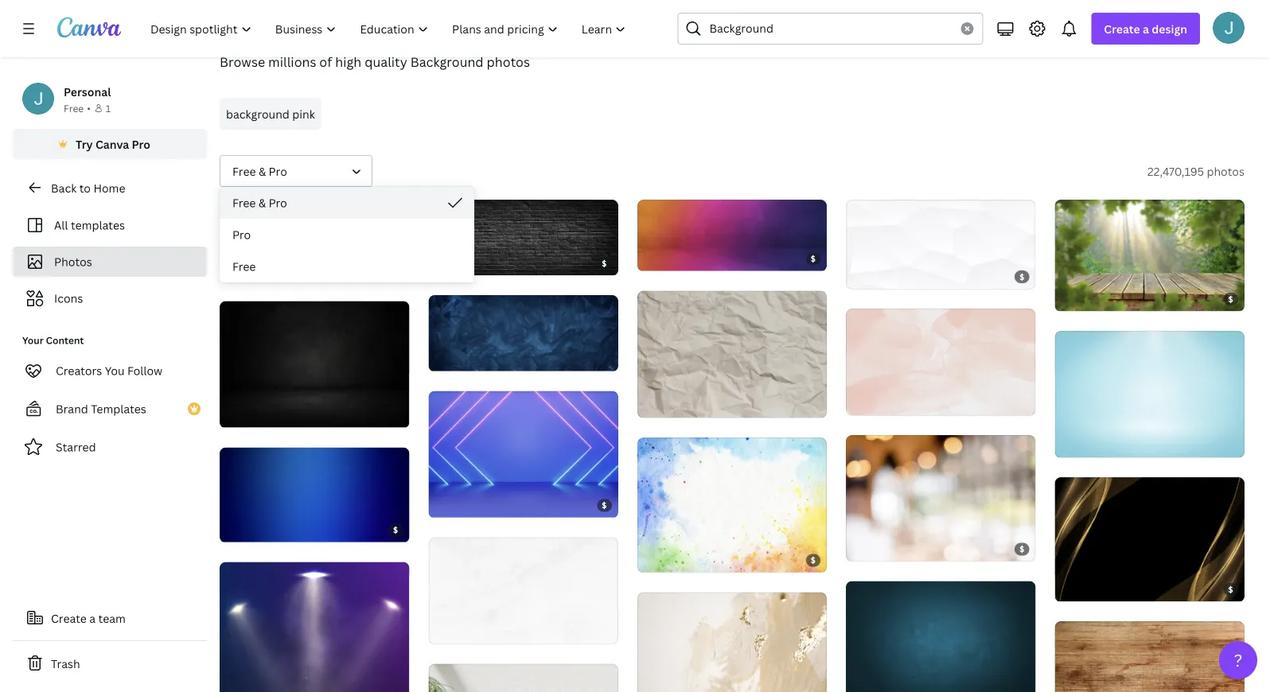 Task type: describe. For each thing, give the bounding box(es) containing it.
background pink
[[226, 106, 315, 121]]

back
[[51, 180, 77, 195]]

brown old wood background image
[[1055, 622, 1245, 692]]

back to home
[[51, 180, 125, 195]]

icons link
[[22, 283, 197, 314]]

john smith image
[[1213, 12, 1245, 44]]

white abstract polygon background image
[[846, 200, 1036, 289]]

free inside dropdown button
[[232, 164, 256, 179]]

to
[[79, 180, 91, 195]]

trash
[[51, 656, 80, 671]]

background pink link
[[220, 98, 321, 130]]

pro button
[[220, 219, 474, 251]]

$ for abstract watercolor background image
[[811, 555, 816, 566]]

quality
[[365, 53, 407, 70]]

abstract watercolor background image
[[637, 438, 827, 572]]

top level navigation element
[[140, 13, 639, 45]]

0 horizontal spatial photos
[[54, 254, 92, 269]]

free button
[[220, 251, 474, 283]]

canva
[[95, 136, 129, 152]]

& inside dropdown button
[[259, 164, 266, 179]]

free & pro option
[[220, 187, 474, 219]]

free & pro button
[[220, 155, 372, 187]]

create a team
[[51, 611, 126, 626]]

abstract watercolor background image
[[846, 309, 1036, 415]]

your
[[22, 334, 44, 347]]

create for create a team
[[51, 611, 87, 626]]

craft paper background image
[[637, 291, 827, 418]]

?
[[1234, 649, 1243, 672]]

3d neon light background image
[[428, 391, 618, 518]]

blur background image
[[846, 435, 1036, 561]]

white background image
[[220, 200, 409, 281]]

all templates
[[54, 218, 125, 233]]

create a design button
[[1091, 13, 1200, 45]]

? button
[[1219, 641, 1257, 680]]

home
[[93, 180, 125, 195]]

free inside option
[[232, 195, 256, 210]]

abstract scene background image
[[220, 562, 409, 692]]

try canva pro
[[76, 136, 150, 152]]

pink
[[292, 106, 315, 121]]

all
[[54, 218, 68, 233]]

try canva pro button
[[13, 129, 207, 159]]

pro inside dropdown button
[[269, 164, 287, 179]]

brand templates link
[[13, 393, 207, 425]]

list box containing free & pro
[[220, 187, 474, 283]]

create a design
[[1104, 21, 1187, 36]]

templates
[[71, 218, 125, 233]]

22,470,195
[[1148, 164, 1204, 179]]

photos inside background photos browse millions of high quality background photos
[[487, 53, 530, 70]]

pro inside button
[[232, 227, 251, 242]]

back to home link
[[13, 172, 207, 204]]

$ for empty dark colorful concrete interior background banner image
[[811, 254, 816, 264]]

follow
[[127, 363, 162, 378]]

gold black background image
[[1055, 478, 1245, 602]]

creators you follow
[[56, 363, 162, 378]]

$ for blur background image
[[1020, 544, 1025, 555]]

$ for nature background image at right
[[1228, 294, 1234, 304]]

$ for dark blue gradient background image at bottom left
[[393, 525, 398, 536]]

trash link
[[13, 648, 207, 680]]

black brick wall background. image
[[428, 200, 618, 275]]



Task type: locate. For each thing, give the bounding box(es) containing it.
$ for white abstract polygon background image
[[1020, 271, 1025, 282]]

light blue gradient background image
[[1055, 331, 1245, 458]]

create left team
[[51, 611, 87, 626]]

your content
[[22, 334, 84, 347]]

0 vertical spatial photos
[[487, 53, 530, 70]]

background
[[226, 106, 290, 121]]

1 horizontal spatial create
[[1104, 21, 1140, 36]]

0 vertical spatial background
[[220, 11, 371, 46]]

1 & from the top
[[259, 164, 266, 179]]

photos up quality
[[376, 11, 466, 46]]

design
[[1152, 21, 1187, 36]]

team
[[98, 611, 126, 626]]

browse
[[220, 53, 265, 70]]

1 horizontal spatial a
[[1143, 21, 1149, 36]]

starred
[[56, 440, 96, 455]]

dark blue cement texture wall background image
[[428, 295, 618, 371]]

pro
[[132, 136, 150, 152], [269, 164, 287, 179], [269, 195, 287, 210], [232, 227, 251, 242]]

photos inside background photos browse millions of high quality background photos
[[376, 11, 466, 46]]

background
[[220, 11, 371, 46], [410, 53, 484, 70]]

Search search field
[[709, 14, 951, 44]]

free & pro down background
[[232, 164, 287, 179]]

list box
[[220, 187, 474, 283]]

create inside button
[[51, 611, 87, 626]]

create inside dropdown button
[[1104, 21, 1140, 36]]

$ for gold black background image
[[1228, 584, 1234, 595]]

a left design
[[1143, 21, 1149, 36]]

free & pro inside button
[[232, 195, 287, 210]]

&
[[259, 164, 266, 179], [259, 195, 266, 210]]

2 free & pro from the top
[[232, 195, 287, 210]]

background photos browse millions of high quality background photos
[[220, 11, 530, 70]]

free & pro
[[232, 164, 287, 179], [232, 195, 287, 210]]

None search field
[[678, 13, 983, 45]]

brand
[[56, 401, 88, 417]]

a
[[1143, 21, 1149, 36], [89, 611, 96, 626]]

stone background with palm leaf image
[[428, 664, 618, 692]]

$ for black brick wall background. image
[[602, 258, 607, 269]]

free & pro inside dropdown button
[[232, 164, 287, 179]]

photos
[[487, 53, 530, 70], [1207, 164, 1245, 179]]

pro inside option
[[269, 195, 287, 210]]

1 vertical spatial photos
[[54, 254, 92, 269]]

free & pro button
[[220, 187, 474, 219]]

free
[[64, 101, 84, 115], [232, 164, 256, 179], [232, 195, 256, 210], [232, 259, 256, 274]]

22,470,195 photos
[[1148, 164, 1245, 179]]

& down background
[[259, 164, 266, 179]]

1 vertical spatial create
[[51, 611, 87, 626]]

creators you follow link
[[13, 355, 207, 387]]

& inside button
[[259, 195, 266, 210]]

1 vertical spatial free & pro
[[232, 195, 287, 210]]

create left design
[[1104, 21, 1140, 36]]

free & pro down free & pro dropdown button
[[232, 195, 287, 210]]

a left team
[[89, 611, 96, 626]]

millions
[[268, 53, 316, 70]]

creators
[[56, 363, 102, 378]]

$ for the 3d neon light background image
[[602, 500, 607, 511]]

black cement wall studio background image
[[220, 301, 409, 428]]

templates
[[91, 401, 146, 417]]

1 free & pro from the top
[[232, 164, 287, 179]]

& down free & pro dropdown button
[[259, 195, 266, 210]]

all templates link
[[22, 210, 197, 240]]

create
[[1104, 21, 1140, 36], [51, 611, 87, 626]]

dark blue gradient background image
[[220, 448, 409, 542]]

create a team button
[[13, 602, 207, 634]]

0 horizontal spatial photos
[[487, 53, 530, 70]]

of
[[319, 53, 332, 70]]

background up millions
[[220, 11, 371, 46]]

you
[[105, 363, 125, 378]]

create for create a design
[[1104, 21, 1140, 36]]

background right quality
[[410, 53, 484, 70]]

0 vertical spatial free & pro
[[232, 164, 287, 179]]

a inside dropdown button
[[1143, 21, 1149, 36]]

white marble texture background image
[[428, 537, 618, 644]]

1 horizontal spatial background
[[410, 53, 484, 70]]

try
[[76, 136, 93, 152]]

2 & from the top
[[259, 195, 266, 210]]

icons
[[54, 291, 83, 306]]

1 vertical spatial a
[[89, 611, 96, 626]]

$
[[811, 254, 816, 264], [602, 258, 607, 269], [1020, 271, 1025, 282], [1228, 294, 1234, 304], [602, 500, 607, 511], [393, 525, 398, 536], [1020, 544, 1025, 555], [811, 555, 816, 566], [1228, 584, 1234, 595]]

0 vertical spatial a
[[1143, 21, 1149, 36]]

1 vertical spatial background
[[410, 53, 484, 70]]

1 horizontal spatial photos
[[376, 11, 466, 46]]

brand templates
[[56, 401, 146, 417]]

0 horizontal spatial background
[[220, 11, 371, 46]]

0 vertical spatial photos
[[376, 11, 466, 46]]

1 horizontal spatial photos
[[1207, 164, 1245, 179]]

a for team
[[89, 611, 96, 626]]

personal
[[64, 84, 111, 99]]

neutral golden background image
[[637, 592, 827, 692]]

•
[[87, 101, 91, 115]]

dark blue gradient texture background image
[[846, 581, 1036, 692]]

photos up icons
[[54, 254, 92, 269]]

a for design
[[1143, 21, 1149, 36]]

1 vertical spatial photos
[[1207, 164, 1245, 179]]

0 horizontal spatial a
[[89, 611, 96, 626]]

nature background image
[[1055, 200, 1245, 311]]

free •
[[64, 101, 91, 115]]

1 vertical spatial &
[[259, 195, 266, 210]]

empty dark colorful concrete interior background banner image
[[637, 200, 827, 271]]

high
[[335, 53, 361, 70]]

0 vertical spatial create
[[1104, 21, 1140, 36]]

content
[[46, 334, 84, 347]]

0 vertical spatial &
[[259, 164, 266, 179]]

photos
[[376, 11, 466, 46], [54, 254, 92, 269]]

a inside button
[[89, 611, 96, 626]]

starred link
[[13, 431, 207, 463]]

1
[[106, 101, 111, 115]]

0 horizontal spatial create
[[51, 611, 87, 626]]



Task type: vqa. For each thing, say whether or not it's contained in the screenshot.
Developers
no



